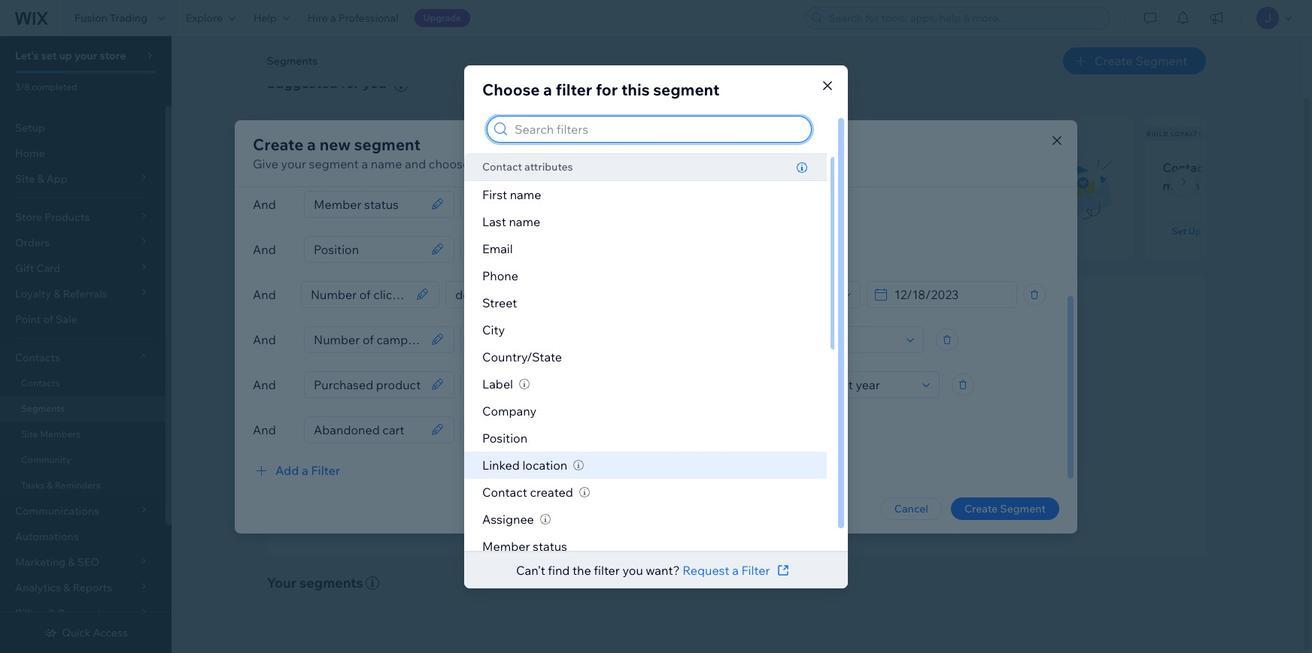 Task type: locate. For each thing, give the bounding box(es) containing it.
list box
[[464, 153, 840, 571]]

name
[[371, 156, 402, 171], [510, 187, 541, 202], [509, 214, 540, 229]]

0 horizontal spatial email
[[680, 446, 707, 460]]

1 vertical spatial to
[[765, 446, 775, 460]]

point
[[15, 313, 41, 327]]

3/8
[[15, 81, 30, 93]]

filter right the find
[[594, 563, 620, 578]]

2 horizontal spatial who
[[1011, 160, 1035, 175]]

1 vertical spatial of
[[700, 426, 709, 439]]

1 vertical spatial potential
[[578, 160, 628, 175]]

choose a condition field down last name
[[466, 237, 589, 262]]

segments
[[267, 54, 318, 68], [21, 403, 65, 415]]

create segment button for cancel
[[951, 498, 1059, 520]]

add
[[275, 463, 299, 478]]

for left this
[[596, 79, 618, 99]]

fusion
[[74, 11, 107, 25]]

0 horizontal spatial set up segment button
[[285, 223, 373, 241]]

first name
[[482, 187, 541, 202]]

new up give
[[269, 130, 285, 138]]

1 vertical spatial active
[[870, 160, 906, 175]]

1 vertical spatial create segment
[[965, 502, 1046, 516]]

0 vertical spatial create segment
[[1095, 53, 1188, 68]]

and down build
[[857, 466, 876, 480]]

2 horizontal spatial subscribers
[[942, 160, 1009, 175]]

1 vertical spatial segments
[[21, 403, 65, 415]]

potential up attributes
[[561, 130, 602, 138]]

a right "hire" on the left of page
[[330, 11, 336, 25]]

segment up search filters field
[[653, 79, 720, 99]]

audience
[[778, 403, 837, 420]]

segment down new
[[309, 156, 359, 171]]

potential for potential customers who haven't made a purchase yet
[[578, 160, 628, 175]]

sales
[[805, 446, 829, 460]]

subscribers up on
[[883, 130, 934, 138]]

email inside 'active email subscribers who clicked on your campaign'
[[909, 160, 940, 175]]

contact up first
[[482, 160, 522, 173]]

set
[[294, 226, 309, 237], [1172, 226, 1187, 237]]

0 horizontal spatial set
[[294, 226, 309, 237]]

1 horizontal spatial who
[[693, 160, 717, 175]]

customers inside potential customers who haven't made a purchase yet
[[631, 160, 691, 175]]

these
[[528, 156, 560, 171]]

a right choose
[[543, 79, 552, 99]]

explore
[[186, 11, 223, 25]]

0 horizontal spatial and
[[405, 156, 426, 171]]

2 and from the top
[[253, 242, 276, 257]]

filter up potential customers
[[556, 79, 592, 99]]

1 vertical spatial you
[[623, 563, 643, 578]]

1 set up segment button from the left
[[285, 223, 373, 241]]

0 horizontal spatial create segment button
[[951, 498, 1059, 520]]

filter
[[311, 463, 340, 478], [741, 563, 770, 578]]

let's set up your store
[[15, 49, 126, 62]]

name inside 'create a new segment give your segment a name and choose the filters these contacts should match.'
[[371, 156, 402, 171]]

contacts inside dropdown button
[[15, 351, 60, 365]]

specific
[[622, 426, 660, 439]]

filter inside request a filter link
[[741, 563, 770, 578]]

3 who from the left
[[1011, 160, 1035, 175]]

filter inside add a filter "button"
[[311, 463, 340, 478]]

choose a condition field down the street
[[466, 327, 589, 353]]

2 horizontal spatial to
[[765, 446, 775, 460]]

who up purchase
[[693, 160, 717, 175]]

can't
[[516, 563, 545, 578]]

list box containing first name
[[464, 153, 840, 571]]

let's
[[15, 49, 39, 62]]

request
[[683, 563, 730, 578]]

th
[[1304, 160, 1312, 175]]

quick access button
[[44, 627, 128, 640]]

you left want?
[[623, 563, 643, 578]]

0 vertical spatial customers
[[604, 130, 650, 138]]

0 vertical spatial active
[[854, 130, 881, 138]]

1 horizontal spatial create segment
[[1095, 53, 1188, 68]]

1 vertical spatial name
[[510, 187, 541, 202]]

choose a filter for this segment
[[482, 79, 720, 99]]

1 horizontal spatial set up segment button
[[1163, 223, 1252, 241]]

Choose a condition field
[[466, 237, 589, 262], [451, 282, 562, 307], [466, 327, 589, 353], [466, 372, 589, 398], [466, 417, 589, 443]]

you
[[363, 74, 387, 92], [623, 563, 643, 578]]

3 and from the top
[[253, 287, 276, 302]]

Search filters field
[[510, 116, 807, 142]]

know
[[620, 466, 646, 480]]

1 horizontal spatial create segment button
[[1063, 47, 1206, 74]]

1 vertical spatial and
[[832, 446, 850, 460]]

segments up site members
[[21, 403, 65, 415]]

1 vertical spatial segment
[[354, 134, 421, 154]]

setup
[[15, 121, 45, 135]]

linked location
[[482, 458, 568, 473]]

sidebar element
[[0, 36, 172, 654]]

new up subscribed
[[285, 160, 310, 175]]

the
[[472, 156, 491, 171], [678, 403, 700, 420], [573, 563, 591, 578]]

create segment button
[[1063, 47, 1206, 74], [951, 498, 1059, 520]]

up down subscribed
[[311, 226, 323, 237]]

help button
[[245, 0, 299, 36]]

subscribers for contacts
[[287, 130, 339, 138]]

list
[[264, 116, 1312, 259]]

contact inside contact attributes option
[[482, 160, 522, 173]]

your segments
[[267, 575, 363, 592]]

last name
[[482, 214, 540, 229]]

contacts inside the reach the right target audience create specific groups of contacts that update automatically send personalized email campaigns to drive sales and build trust get to know your high-value customers, potential leads and more
[[712, 426, 754, 439]]

active for active email subscribers who clicked on your campaign
[[870, 160, 906, 175]]

contacts down the contacts dropdown button
[[21, 378, 60, 389]]

location
[[522, 458, 568, 473]]

potential up haven't
[[578, 160, 628, 175]]

who inside potential customers who haven't made a purchase yet
[[693, 160, 717, 175]]

build
[[1147, 130, 1169, 138]]

0 vertical spatial create segment button
[[1063, 47, 1206, 74]]

your inside sidebar element
[[74, 49, 97, 62]]

your right give
[[281, 156, 306, 171]]

set
[[41, 49, 57, 62]]

0 vertical spatial the
[[472, 156, 491, 171]]

name down first name
[[509, 214, 540, 229]]

contact up the assignee
[[482, 485, 527, 500]]

0 horizontal spatial set up segment
[[294, 226, 364, 237]]

set up segment down the contacts with a birthday th
[[1172, 226, 1243, 237]]

1 vertical spatial contact
[[482, 485, 527, 500]]

point of sale link
[[0, 307, 166, 333]]

1 horizontal spatial the
[[573, 563, 591, 578]]

and for choose a condition field over linked location
[[253, 423, 276, 438]]

up down the contacts with a birthday th
[[1189, 226, 1201, 237]]

segments inside segments button
[[267, 54, 318, 68]]

1 horizontal spatial you
[[623, 563, 643, 578]]

trust
[[880, 446, 903, 460]]

0 horizontal spatial contacts
[[313, 160, 362, 175]]

tasks & reminders link
[[0, 473, 166, 499]]

0 horizontal spatial to
[[351, 178, 363, 193]]

customers up made
[[631, 160, 691, 175]]

who
[[365, 160, 389, 175], [693, 160, 717, 175], [1011, 160, 1035, 175]]

0 vertical spatial of
[[43, 313, 53, 327]]

customers up should on the left top
[[604, 130, 650, 138]]

0 vertical spatial potential
[[561, 130, 602, 138]]

of inside the reach the right target audience create specific groups of contacts that update automatically send personalized email campaigns to drive sales and build trust get to know your high-value customers, potential leads and more
[[700, 426, 709, 439]]

segment
[[653, 79, 720, 99], [354, 134, 421, 154], [309, 156, 359, 171]]

customers for potential customers
[[604, 130, 650, 138]]

suggested
[[267, 74, 338, 92]]

1 horizontal spatial set up segment
[[1172, 226, 1243, 237]]

your right up on the top
[[74, 49, 97, 62]]

1 vertical spatial email
[[680, 446, 707, 460]]

2 vertical spatial to
[[607, 466, 617, 480]]

Select an option field
[[466, 191, 589, 217], [752, 282, 839, 307], [779, 327, 902, 353], [795, 372, 918, 398]]

who left recently
[[365, 160, 389, 175]]

segments up "suggested"
[[267, 54, 318, 68]]

contacts up haven't
[[562, 156, 611, 171]]

a right add
[[302, 463, 308, 478]]

12/18/2023 field
[[890, 282, 1012, 307]]

1 vertical spatial contacts
[[15, 351, 60, 365]]

contacts down the point of sale
[[15, 351, 60, 365]]

2 horizontal spatial and
[[857, 466, 876, 480]]

leads
[[829, 466, 855, 480]]

a right request
[[732, 563, 739, 578]]

name down contact attributes
[[510, 187, 541, 202]]

1 vertical spatial new
[[285, 160, 310, 175]]

who inside new contacts who recently subscribed to your mailing list
[[365, 160, 389, 175]]

to left 'drive' on the right bottom of the page
[[765, 446, 775, 460]]

select an option field for choose a condition field above "city" in the left of the page
[[752, 282, 839, 307]]

0 horizontal spatial who
[[365, 160, 389, 175]]

a right made
[[656, 178, 663, 193]]

5 and from the top
[[253, 377, 276, 392]]

2 up from the left
[[1189, 226, 1201, 237]]

potential
[[561, 130, 602, 138], [578, 160, 628, 175]]

can't find the filter you want?
[[516, 563, 683, 578]]

community link
[[0, 448, 166, 473]]

you down professional
[[363, 74, 387, 92]]

0 vertical spatial name
[[371, 156, 402, 171]]

the right the find
[[573, 563, 591, 578]]

cancel button
[[881, 498, 942, 520]]

your left mailing at the top left of the page
[[365, 178, 391, 193]]

to right "get"
[[607, 466, 617, 480]]

0 vertical spatial to
[[351, 178, 363, 193]]

2 vertical spatial and
[[857, 466, 876, 480]]

1 vertical spatial filter
[[594, 563, 620, 578]]

contacts inside the contacts with a birthday th
[[1163, 160, 1214, 175]]

1 set from the left
[[294, 226, 309, 237]]

new for new contacts who recently subscribed to your mailing list
[[285, 160, 310, 175]]

update
[[779, 426, 814, 439]]

subscribers down "suggested"
[[287, 130, 339, 138]]

1 up from the left
[[311, 226, 323, 237]]

1 vertical spatial create segment button
[[951, 498, 1059, 520]]

contact for contact created
[[482, 485, 527, 500]]

1 horizontal spatial set
[[1172, 226, 1187, 237]]

0 vertical spatial contact
[[482, 160, 522, 173]]

0 vertical spatial contacts
[[1163, 160, 1214, 175]]

1 vertical spatial filter
[[741, 563, 770, 578]]

the inside 'create a new segment give your segment a name and choose the filters these contacts should match.'
[[472, 156, 491, 171]]

of down right
[[700, 426, 709, 439]]

contacts down new
[[313, 160, 362, 175]]

create inside the reach the right target audience create specific groups of contacts that update automatically send personalized email campaigns to drive sales and build trust get to know your high-value customers, potential leads and more
[[587, 426, 620, 439]]

email
[[482, 241, 513, 257]]

segments for segments button
[[267, 54, 318, 68]]

the left filters
[[472, 156, 491, 171]]

set up segment button down subscribed
[[285, 223, 373, 241]]

1 horizontal spatial email
[[909, 160, 940, 175]]

1 horizontal spatial of
[[700, 426, 709, 439]]

2 horizontal spatial contacts
[[712, 426, 754, 439]]

automations link
[[0, 524, 166, 550]]

2 set from the left
[[1172, 226, 1187, 237]]

set up segment
[[294, 226, 364, 237], [1172, 226, 1243, 237]]

city
[[482, 323, 505, 338]]

create segment button for segments
[[1063, 47, 1206, 74]]

choose a condition field up linked location
[[466, 417, 589, 443]]

1 horizontal spatial and
[[832, 446, 850, 460]]

0 vertical spatial new
[[269, 130, 285, 138]]

0 horizontal spatial the
[[472, 156, 491, 171]]

0 horizontal spatial create segment
[[965, 502, 1046, 516]]

the up groups
[[678, 403, 700, 420]]

0 horizontal spatial of
[[43, 313, 53, 327]]

members
[[40, 429, 81, 440]]

email up high-
[[680, 446, 707, 460]]

email up on
[[909, 160, 940, 175]]

phone
[[482, 269, 518, 284]]

2 vertical spatial the
[[573, 563, 591, 578]]

segment up recently
[[354, 134, 421, 154]]

1 horizontal spatial up
[[1189, 226, 1201, 237]]

1 horizontal spatial contacts
[[562, 156, 611, 171]]

1 horizontal spatial subscribers
[[883, 130, 934, 138]]

segments
[[300, 575, 363, 592]]

1 vertical spatial the
[[678, 403, 700, 420]]

potential customers who haven't made a purchase yet
[[578, 160, 739, 193]]

active
[[854, 130, 881, 138], [870, 160, 906, 175]]

birthday
[[1254, 160, 1302, 175]]

2 who from the left
[[693, 160, 717, 175]]

2 vertical spatial contacts
[[21, 378, 60, 389]]

set up segment button down the contacts with a birthday th
[[1163, 223, 1252, 241]]

create
[[1095, 53, 1133, 68], [253, 134, 304, 154], [587, 426, 620, 439], [965, 502, 998, 516]]

filter right add
[[311, 463, 340, 478]]

filters
[[494, 156, 526, 171]]

filter for add a filter
[[311, 463, 340, 478]]

name up mailing at the top left of the page
[[371, 156, 402, 171]]

contacts for contacts link
[[21, 378, 60, 389]]

add a filter
[[275, 463, 340, 478]]

potential inside potential customers who haven't made a purchase yet
[[578, 160, 628, 175]]

active inside 'active email subscribers who clicked on your campaign'
[[870, 160, 906, 175]]

0 horizontal spatial you
[[363, 74, 387, 92]]

6 and from the top
[[253, 423, 276, 438]]

who inside 'active email subscribers who clicked on your campaign'
[[1011, 160, 1035, 175]]

create a new segment give your segment a name and choose the filters these contacts should match.
[[253, 134, 692, 171]]

up
[[59, 49, 72, 62]]

segments inside segments link
[[21, 403, 65, 415]]

set up segment down subscribed
[[294, 226, 364, 237]]

2 contact from the top
[[482, 485, 527, 500]]

to inside new contacts who recently subscribed to your mailing list
[[351, 178, 363, 193]]

country/state
[[482, 350, 562, 365]]

your
[[267, 575, 296, 592]]

0 horizontal spatial for
[[341, 74, 360, 92]]

status
[[533, 539, 567, 554]]

1 vertical spatial customers
[[631, 160, 691, 175]]

contact for contact attributes
[[482, 160, 522, 173]]

your right on
[[930, 178, 956, 193]]

and up leads in the bottom right of the page
[[832, 446, 850, 460]]

0 vertical spatial filter
[[311, 463, 340, 478]]

to right subscribed
[[351, 178, 363, 193]]

clicked
[[870, 178, 910, 193]]

a inside potential customers who haven't made a purchase yet
[[656, 178, 663, 193]]

0 vertical spatial filter
[[556, 79, 592, 99]]

contact
[[482, 160, 522, 173], [482, 485, 527, 500]]

0 vertical spatial segments
[[267, 54, 318, 68]]

0 horizontal spatial filter
[[311, 463, 340, 478]]

0 vertical spatial and
[[405, 156, 426, 171]]

1 contact from the top
[[482, 160, 522, 173]]

store
[[100, 49, 126, 62]]

1 set up segment from the left
[[294, 226, 364, 237]]

contacts down loyalty
[[1163, 160, 1214, 175]]

None field
[[309, 191, 427, 217], [309, 237, 427, 262], [306, 282, 412, 307], [309, 327, 427, 353], [309, 372, 427, 398], [309, 417, 427, 443], [309, 191, 427, 217], [309, 237, 427, 262], [306, 282, 412, 307], [309, 327, 427, 353], [309, 372, 427, 398], [309, 417, 427, 443]]

new inside new contacts who recently subscribed to your mailing list
[[285, 160, 310, 175]]

and up mailing at the top left of the page
[[405, 156, 426, 171]]

filter right request
[[741, 563, 770, 578]]

2 vertical spatial name
[[509, 214, 540, 229]]

2 horizontal spatial the
[[678, 403, 700, 420]]

contacts up the campaigns
[[712, 426, 754, 439]]

1 horizontal spatial segments
[[267, 54, 318, 68]]

1 who from the left
[[365, 160, 389, 175]]

0 vertical spatial email
[[909, 160, 940, 175]]

who for purchase
[[693, 160, 717, 175]]

street
[[482, 296, 517, 311]]

0 horizontal spatial filter
[[556, 79, 592, 99]]

4 and from the top
[[253, 332, 276, 347]]

give
[[253, 156, 278, 171]]

to
[[351, 178, 363, 193], [765, 446, 775, 460], [607, 466, 617, 480]]

haven't
[[578, 178, 619, 193]]

0 horizontal spatial segments
[[21, 403, 65, 415]]

0 horizontal spatial subscribers
[[287, 130, 339, 138]]

who for your
[[365, 160, 389, 175]]

0 vertical spatial you
[[363, 74, 387, 92]]

up
[[311, 226, 323, 237], [1189, 226, 1201, 237]]

name for last name
[[509, 214, 540, 229]]

0 horizontal spatial up
[[311, 226, 323, 237]]

filter
[[556, 79, 592, 99], [594, 563, 620, 578]]

a right the with
[[1244, 160, 1251, 175]]

of left the sale
[[43, 313, 53, 327]]

company
[[482, 404, 537, 419]]

your down personalized
[[648, 466, 670, 480]]

who up the campaign
[[1011, 160, 1035, 175]]

for right "suggested"
[[341, 74, 360, 92]]

1 horizontal spatial filter
[[741, 563, 770, 578]]

hire a professional link
[[299, 0, 408, 36]]

subscribers up the campaign
[[942, 160, 1009, 175]]

that
[[757, 426, 777, 439]]



Task type: describe. For each thing, give the bounding box(es) containing it.
active email subscribers who clicked on your campaign
[[870, 160, 1035, 193]]

your inside 'create a new segment give your segment a name and choose the filters these contacts should match.'
[[281, 156, 306, 171]]

&
[[47, 480, 53, 491]]

list
[[438, 178, 455, 193]]

member status
[[482, 539, 567, 554]]

1 horizontal spatial filter
[[594, 563, 620, 578]]

segments for segments link
[[21, 403, 65, 415]]

customers,
[[726, 466, 780, 480]]

request a filter link
[[683, 562, 793, 580]]

a left new
[[307, 134, 316, 154]]

2 set up segment from the left
[[1172, 226, 1243, 237]]

created
[[530, 485, 573, 500]]

setup link
[[0, 115, 166, 141]]

contacts inside 'create a new segment give your segment a name and choose the filters these contacts should match.'
[[562, 156, 611, 171]]

tasks
[[21, 480, 45, 491]]

of inside sidebar element
[[43, 313, 53, 327]]

new
[[320, 134, 351, 154]]

high-
[[673, 466, 698, 480]]

site
[[21, 429, 38, 440]]

select an option field for choose a condition field underneath "country/state"
[[795, 372, 918, 398]]

point of sale
[[15, 313, 77, 327]]

2 set up segment button from the left
[[1163, 223, 1252, 241]]

made
[[621, 178, 654, 193]]

recently
[[392, 160, 438, 175]]

subscribed
[[285, 178, 348, 193]]

active subscribers
[[854, 130, 934, 138]]

up for second set up segment "button" from the left
[[1189, 226, 1201, 237]]

loyalty
[[1171, 130, 1203, 138]]

contacts inside new contacts who recently subscribed to your mailing list
[[313, 160, 362, 175]]

find
[[548, 563, 570, 578]]

fusion trading
[[74, 11, 147, 25]]

email inside the reach the right target audience create specific groups of contacts that update automatically send personalized email campaigns to drive sales and build trust get to know your high-value customers, potential leads and more
[[680, 446, 707, 460]]

list containing new contacts who recently subscribed to your mailing list
[[264, 116, 1312, 259]]

contacts button
[[0, 345, 166, 371]]

suggested for you
[[267, 74, 387, 92]]

contact created
[[482, 485, 573, 500]]

subscribers for email
[[883, 130, 934, 138]]

2 vertical spatial segment
[[309, 156, 359, 171]]

campaign
[[958, 178, 1014, 193]]

first
[[482, 187, 507, 202]]

new for new subscribers
[[269, 130, 285, 138]]

new subscribers
[[269, 130, 339, 138]]

with
[[1217, 160, 1242, 175]]

on
[[913, 178, 927, 193]]

build loyalty
[[1147, 130, 1203, 138]]

select an option field for choose a condition field under the street
[[779, 327, 902, 353]]

choose
[[482, 79, 540, 99]]

request a filter
[[683, 563, 770, 578]]

contact attributes
[[482, 160, 573, 173]]

potential customers
[[561, 130, 650, 138]]

quick access
[[62, 627, 128, 640]]

want?
[[646, 563, 680, 578]]

automatically
[[816, 426, 882, 439]]

cancel
[[894, 502, 928, 516]]

subscribers inside 'active email subscribers who clicked on your campaign'
[[942, 160, 1009, 175]]

campaigns
[[709, 446, 763, 460]]

professional
[[338, 11, 399, 25]]

upgrade
[[423, 12, 461, 23]]

should
[[614, 156, 652, 171]]

and for choose a condition field under last name
[[253, 242, 276, 257]]

potential for potential customers
[[561, 130, 602, 138]]

customers for potential customers who haven't made a purchase yet
[[631, 160, 691, 175]]

contacts for the contacts dropdown button
[[15, 351, 60, 365]]

contact attributes option
[[464, 153, 827, 181]]

segments button
[[259, 50, 325, 72]]

site members
[[21, 429, 81, 440]]

completed
[[32, 81, 77, 93]]

and for choose a condition field under the street
[[253, 332, 276, 347]]

linked
[[482, 458, 520, 473]]

and inside 'create a new segment give your segment a name and choose the filters these contacts should match.'
[[405, 156, 426, 171]]

automations
[[15, 530, 79, 544]]

upgrade button
[[414, 9, 470, 27]]

drive
[[778, 446, 802, 460]]

create inside 'create a new segment give your segment a name and choose the filters these contacts should match.'
[[253, 134, 304, 154]]

filter for request a filter
[[741, 563, 770, 578]]

mailing
[[393, 178, 435, 193]]

build
[[853, 446, 877, 460]]

1 and from the top
[[253, 197, 276, 212]]

and for choose a condition field above "city" in the left of the page
[[253, 287, 276, 302]]

hire
[[308, 11, 328, 25]]

reminders
[[55, 480, 101, 491]]

reach
[[636, 403, 675, 420]]

member
[[482, 539, 530, 554]]

Search for tools, apps, help & more... field
[[824, 8, 1105, 29]]

choose a condition field down "country/state"
[[466, 372, 589, 398]]

1 horizontal spatial to
[[607, 466, 617, 480]]

1 horizontal spatial for
[[596, 79, 618, 99]]

3/8 completed
[[15, 81, 77, 93]]

potential
[[783, 466, 826, 480]]

a inside "button"
[[302, 463, 308, 478]]

choose a condition field up "city" in the left of the page
[[451, 282, 562, 307]]

and for choose a condition field underneath "country/state"
[[253, 377, 276, 392]]

your inside the reach the right target audience create specific groups of contacts that update automatically send personalized email campaigns to drive sales and build trust get to know your high-value customers, potential leads and more
[[648, 466, 670, 480]]

your inside 'active email subscribers who clicked on your campaign'
[[930, 178, 956, 193]]

this
[[621, 79, 650, 99]]

groups
[[663, 426, 697, 439]]

name for first name
[[510, 187, 541, 202]]

your inside new contacts who recently subscribed to your mailing list
[[365, 178, 391, 193]]

last
[[482, 214, 506, 229]]

new contacts who recently subscribed to your mailing list
[[285, 160, 455, 193]]

choose
[[429, 156, 470, 171]]

segments link
[[0, 397, 166, 422]]

active for active subscribers
[[854, 130, 881, 138]]

the inside the reach the right target audience create specific groups of contacts that update automatically send personalized email campaigns to drive sales and build trust get to know your high-value customers, potential leads and more
[[678, 403, 700, 420]]

personalized
[[615, 446, 678, 460]]

a left recently
[[361, 156, 368, 171]]

a inside the contacts with a birthday th
[[1244, 160, 1251, 175]]

hire a professional
[[308, 11, 399, 25]]

0 vertical spatial segment
[[653, 79, 720, 99]]

trading
[[110, 11, 147, 25]]

yet
[[721, 178, 739, 193]]

community
[[21, 454, 71, 466]]

up for second set up segment "button" from the right
[[311, 226, 323, 237]]

tasks & reminders
[[21, 480, 101, 491]]

label
[[482, 377, 513, 392]]



Task type: vqa. For each thing, say whether or not it's contained in the screenshot.
who
yes



